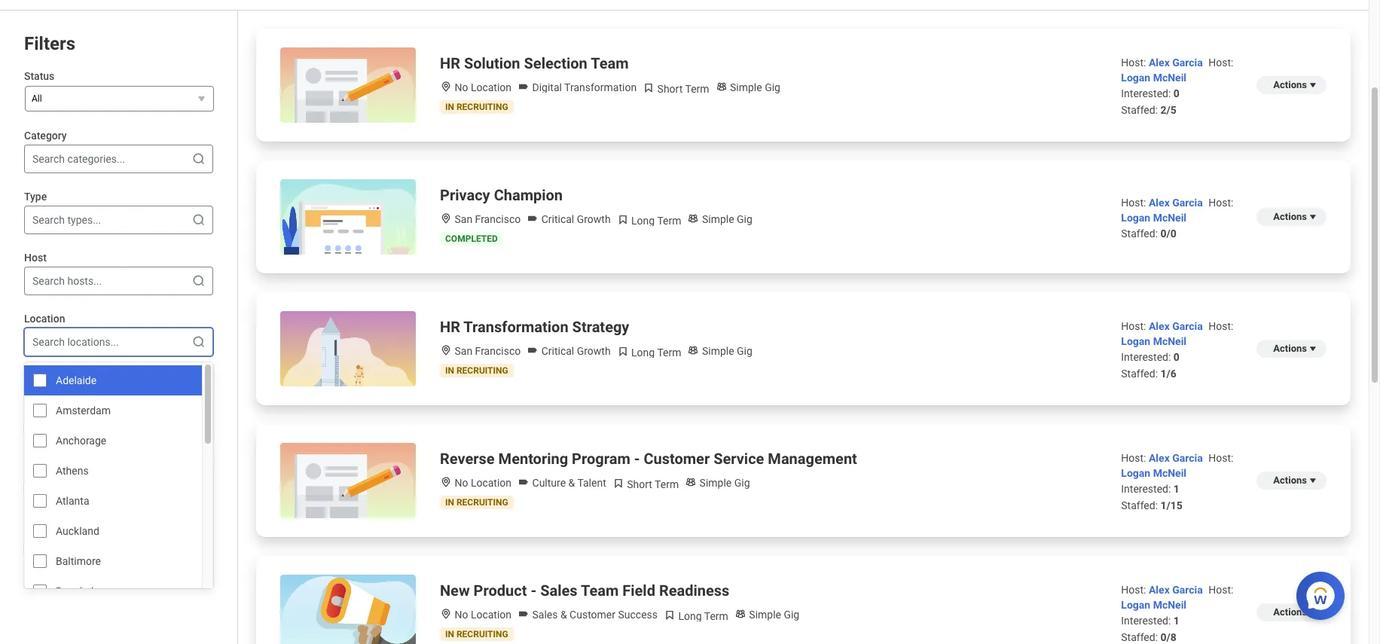Task type: locate. For each thing, give the bounding box(es) containing it.
1 vertical spatial media mylearning image
[[664, 610, 676, 622]]

recruiting down the product
[[457, 629, 509, 640]]

0 inside host: alex garcia host: logan mcneil interested: 0 staffed: 1/6
[[1174, 351, 1180, 363]]

3 alex garcia button from the top
[[1149, 320, 1206, 332]]

recruiting for product
[[457, 629, 509, 640]]

reverse mentoring program - customer service management
[[440, 450, 858, 468]]

critical down hr transformation strategy link
[[542, 345, 575, 357]]

alex garcia button up 1/15
[[1149, 452, 1206, 464]]

4 caret down image from the top
[[1308, 475, 1320, 487]]

list containing hr solution selection team
[[238, 11, 1370, 644]]

contact card matrix manager image
[[688, 213, 700, 225]]

mcneil inside host: alex garcia host: logan mcneil interested: 0 staffed: 1/6
[[1154, 335, 1187, 347]]

recruiting for solution
[[457, 102, 509, 112]]

search image
[[191, 152, 207, 167], [191, 274, 207, 289]]

- right program
[[634, 450, 640, 468]]

mcneil up 1/15
[[1154, 467, 1187, 479]]

1 mcneil from the top
[[1154, 72, 1187, 84]]

logan inside host: alex garcia host: logan mcneil interested: 1 staffed: 1/15
[[1122, 467, 1151, 479]]

mcneil inside the host: alex garcia host: logan mcneil interested: 0 staffed: 2/5
[[1154, 72, 1187, 84]]

gig
[[765, 81, 781, 93], [737, 213, 753, 225], [737, 345, 753, 357], [735, 477, 750, 489], [784, 609, 800, 621]]

long term left contact card matrix manager image
[[629, 215, 682, 227]]

0 vertical spatial 1
[[1174, 483, 1180, 495]]

1 vertical spatial sales
[[533, 609, 558, 621]]

2 no location from the top
[[452, 477, 512, 489]]

interested: up 1/15
[[1122, 483, 1172, 495]]

logan mcneil button for team
[[1122, 72, 1187, 84]]

interested: up 2/5
[[1122, 87, 1172, 100]]

product
[[474, 582, 527, 600]]

critical growth for champion
[[539, 213, 611, 225]]

transformation for digital
[[565, 81, 637, 93]]

sales up the sales & customer success
[[541, 582, 578, 600]]

strategy
[[573, 318, 630, 336]]

search left locations... on the bottom of the page
[[32, 336, 65, 348]]

2 san francisco from the top
[[452, 345, 521, 357]]

recruiting for transformation
[[457, 366, 509, 376]]

0 vertical spatial short
[[658, 83, 683, 95]]

type
[[24, 191, 47, 203]]

no location down the product
[[452, 609, 512, 621]]

alex garcia button up 1/6 in the right bottom of the page
[[1149, 320, 1206, 332]]

1 critical growth from the top
[[539, 213, 611, 225]]

0 vertical spatial san francisco
[[452, 213, 521, 225]]

3 no from the top
[[455, 609, 468, 621]]

term
[[686, 83, 710, 95], [658, 215, 682, 227], [658, 347, 682, 359], [655, 479, 679, 491], [705, 611, 729, 623]]

0 vertical spatial location image
[[440, 344, 452, 357]]

critical growth for transformation
[[539, 345, 611, 357]]

in recruiting for solution
[[445, 102, 509, 112]]

media mylearning image right digital transformation in the left of the page
[[643, 82, 655, 94]]

0 vertical spatial hr
[[440, 54, 460, 72]]

host:
[[1122, 57, 1147, 69], [1209, 57, 1234, 69], [1122, 197, 1147, 209], [1209, 197, 1234, 209], [1122, 320, 1147, 332], [1209, 320, 1234, 332], [1122, 452, 1147, 464], [1209, 452, 1234, 464], [1122, 584, 1147, 596], [1209, 584, 1234, 596]]

alex inside host: alex garcia host: logan mcneil interested: 1 staffed: 1/15
[[1149, 452, 1170, 464]]

1 vertical spatial short term
[[625, 479, 679, 491]]

san
[[455, 213, 473, 225], [455, 345, 473, 357]]

no down solution
[[455, 81, 468, 93]]

2 critical growth from the top
[[539, 345, 611, 357]]

garcia inside host: alex garcia host: logan mcneil interested: 1 staffed: 1/15
[[1173, 452, 1204, 464]]

garcia inside host: alex garcia host: logan mcneil staffed: 0/0
[[1173, 197, 1204, 209]]

1 alex from the top
[[1149, 57, 1170, 69]]

1 caret down image from the top
[[1308, 79, 1320, 91]]

0 horizontal spatial customer
[[570, 609, 616, 621]]

garcia up 1/15
[[1173, 452, 1204, 464]]

critical down "champion"
[[542, 213, 575, 225]]

mcneil inside host: alex garcia host: logan mcneil interested: 1 staffed: 1/15
[[1154, 467, 1187, 479]]

1 inside host: alex garcia host: logan mcneil interested: 1 staffed: 0/8
[[1174, 615, 1180, 627]]

1 search image from the top
[[191, 213, 207, 228]]

4 recruiting from the top
[[457, 629, 509, 640]]

3 location image from the top
[[440, 476, 452, 488]]

1 recruiting from the top
[[457, 102, 509, 112]]

san francisco
[[452, 213, 521, 225], [452, 345, 521, 357]]

3 logan mcneil button from the top
[[1122, 335, 1187, 347]]

alex
[[1149, 57, 1170, 69], [1149, 197, 1170, 209], [1149, 320, 1170, 332], [1149, 452, 1170, 464], [1149, 584, 1170, 596]]

san francisco down hr transformation strategy link
[[452, 345, 521, 357]]

1 location image from the top
[[440, 344, 452, 357]]

2 logan from the top
[[1122, 212, 1151, 224]]

alex up 0/0
[[1149, 197, 1170, 209]]

3 no location from the top
[[452, 609, 512, 621]]

location down reverse
[[471, 477, 512, 489]]

3 alex from the top
[[1149, 320, 1170, 332]]

1 vertical spatial transformation
[[464, 318, 569, 336]]

0 vertical spatial long term
[[629, 215, 682, 227]]

long term for hr transformation strategy
[[629, 347, 682, 359]]

3 caret down image from the top
[[1308, 343, 1320, 355]]

san up completed
[[455, 213, 473, 225]]

customer
[[644, 450, 710, 468], [570, 609, 616, 621]]

2 critical from the top
[[542, 345, 575, 357]]

tag image down hr transformation strategy link
[[527, 344, 539, 357]]

in recruiting down hr transformation strategy link
[[445, 366, 509, 376]]

4 in from the top
[[445, 629, 455, 640]]

in recruiting
[[445, 102, 509, 112], [445, 366, 509, 376], [445, 498, 509, 508], [445, 629, 509, 640]]

garcia up 0/0
[[1173, 197, 1204, 209]]

logan mcneil button up 0/8
[[1122, 599, 1187, 611]]

4 alex garcia button from the top
[[1149, 452, 1206, 464]]

transformation for hr
[[464, 318, 569, 336]]

Category text field
[[32, 152, 35, 167]]

1 actions button from the top
[[1258, 76, 1327, 94]]

5 logan from the top
[[1122, 599, 1151, 611]]

1 logan from the top
[[1122, 72, 1151, 84]]

1 vertical spatial critical
[[542, 345, 575, 357]]

tag image left "digital" on the top left
[[518, 81, 530, 93]]

alex for reverse mentoring program - customer service management
[[1149, 452, 1170, 464]]

4 alex from the top
[[1149, 452, 1170, 464]]

hr solution selection team
[[440, 54, 629, 72]]

4 staffed: from the top
[[1122, 500, 1159, 512]]

staffed: inside host: alex garcia host: logan mcneil interested: 0 staffed: 1/6
[[1122, 368, 1159, 380]]

simple
[[730, 81, 763, 93], [702, 213, 735, 225], [702, 345, 735, 357], [700, 477, 732, 489], [750, 609, 782, 621]]

no down reverse
[[455, 477, 468, 489]]

2 vertical spatial long
[[679, 611, 702, 623]]

simple gig for reverse mentoring program - customer service management
[[697, 477, 750, 489]]

& left talent
[[569, 477, 575, 489]]

0/8
[[1161, 632, 1177, 644]]

actions button for -
[[1258, 472, 1327, 490]]

0 vertical spatial critical
[[542, 213, 575, 225]]

0 vertical spatial francisco
[[475, 213, 521, 225]]

location
[[471, 81, 512, 93], [24, 313, 65, 325], [471, 477, 512, 489], [471, 609, 512, 621]]

mcneil for new product - sales team field readiness
[[1154, 599, 1187, 611]]

search for search categories...
[[32, 153, 65, 165]]

2 location image from the top
[[440, 213, 452, 225]]

4 logan from the top
[[1122, 467, 1151, 479]]

team up the sales & customer success
[[581, 582, 619, 600]]

garcia for reverse mentoring program - customer service management
[[1173, 452, 1204, 464]]

search image
[[191, 213, 207, 228], [191, 335, 207, 350]]

5 actions button from the top
[[1258, 604, 1327, 622]]

5 alex garcia button from the top
[[1149, 584, 1206, 596]]

search down type
[[32, 214, 65, 226]]

interested: inside host: alex garcia host: logan mcneil interested: 0 staffed: 1/6
[[1122, 351, 1172, 363]]

alex up 1/6 in the right bottom of the page
[[1149, 320, 1170, 332]]

logan inside the host: alex garcia host: logan mcneil interested: 0 staffed: 2/5
[[1122, 72, 1151, 84]]

Location text field
[[32, 335, 35, 350]]

alex garcia button up 2/5
[[1149, 57, 1206, 69]]

2 vertical spatial long term
[[676, 611, 729, 623]]

management
[[768, 450, 858, 468]]

2 vertical spatial tag image
[[518, 608, 530, 620]]

francisco down the privacy champion
[[475, 213, 521, 225]]

search down the 'category' at the top left of the page
[[32, 153, 65, 165]]

1 1 from the top
[[1174, 483, 1180, 495]]

1 vertical spatial long
[[632, 347, 655, 359]]

alex up 2/5
[[1149, 57, 1170, 69]]

5 mcneil from the top
[[1154, 599, 1187, 611]]

location image for hr transformation strategy
[[440, 344, 452, 357]]

2 in from the top
[[445, 366, 455, 376]]

hr inside hr transformation strategy link
[[440, 318, 460, 336]]

mcneil up 2/5
[[1154, 72, 1187, 84]]

media mylearning image for privacy champion
[[617, 214, 629, 226]]

location down solution
[[471, 81, 512, 93]]

1 critical from the top
[[542, 213, 575, 225]]

1 vertical spatial short
[[627, 479, 653, 491]]

mcneil
[[1154, 72, 1187, 84], [1154, 212, 1187, 224], [1154, 335, 1187, 347], [1154, 467, 1187, 479], [1154, 599, 1187, 611]]

search down host
[[32, 275, 65, 287]]

no location down reverse
[[452, 477, 512, 489]]

staffed: inside the host: alex garcia host: logan mcneil interested: 0 staffed: 2/5
[[1122, 104, 1159, 116]]

logan mcneil button up 0/0
[[1122, 212, 1187, 224]]

garcia inside host: alex garcia host: logan mcneil interested: 1 staffed: 0/8
[[1173, 584, 1204, 596]]

2 caret down image from the top
[[1308, 211, 1320, 223]]

actions
[[1274, 79, 1308, 90], [1274, 211, 1308, 222], [1274, 343, 1308, 354], [1274, 475, 1308, 486], [1274, 607, 1308, 618]]

1 no location from the top
[[452, 81, 512, 93]]

critical
[[542, 213, 575, 225], [542, 345, 575, 357]]

0 vertical spatial location image
[[440, 81, 452, 93]]

1 vertical spatial location image
[[440, 608, 452, 620]]

1 vertical spatial no location
[[452, 477, 512, 489]]

2 francisco from the top
[[475, 345, 521, 357]]

sales down new product - sales team field readiness link
[[533, 609, 558, 621]]

1 horizontal spatial &
[[569, 477, 575, 489]]

in recruiting down new
[[445, 629, 509, 640]]

4 garcia from the top
[[1173, 452, 1204, 464]]

logan inside host: alex garcia host: logan mcneil interested: 0 staffed: 1/6
[[1122, 335, 1151, 347]]

in recruiting down reverse
[[445, 498, 509, 508]]

staffed: inside host: alex garcia host: logan mcneil staffed: 0/0
[[1122, 228, 1159, 240]]

contact card matrix manager image for reverse mentoring program - customer service management
[[685, 476, 697, 488]]

logan for reverse mentoring program - customer service management
[[1122, 467, 1151, 479]]

recruiting down hr transformation strategy link
[[457, 366, 509, 376]]

& for -
[[561, 609, 567, 621]]

term for hr solution selection team
[[686, 83, 710, 95]]

1 0 from the top
[[1174, 87, 1180, 100]]

1 up 1/15
[[1174, 483, 1180, 495]]

0/0
[[1161, 228, 1177, 240]]

all down 'status'
[[32, 93, 42, 104]]

garcia up 2/5
[[1173, 57, 1204, 69]]

tag image
[[527, 213, 539, 225], [527, 344, 539, 357], [518, 608, 530, 620]]

interested: inside host: alex garcia host: logan mcneil interested: 1 staffed: 0/8
[[1122, 615, 1172, 627]]

1 vertical spatial no
[[455, 477, 468, 489]]

long term for new product - sales team field readiness
[[676, 611, 729, 623]]

4 logan mcneil button from the top
[[1122, 467, 1187, 479]]

customer left service
[[644, 450, 710, 468]]

readiness
[[659, 582, 730, 600]]

0 horizontal spatial all
[[32, 93, 42, 104]]

1 vertical spatial customer
[[570, 609, 616, 621]]

logan mcneil button up 1/15
[[1122, 467, 1187, 479]]

critical growth
[[539, 213, 611, 225], [539, 345, 611, 357]]

3 actions from the top
[[1274, 343, 1308, 354]]

2 search image from the top
[[191, 274, 207, 289]]

simple gig
[[728, 81, 781, 93], [700, 213, 753, 225], [700, 345, 753, 357], [697, 477, 750, 489], [747, 609, 800, 621]]

short for team
[[658, 83, 683, 95]]

1 search from the top
[[32, 153, 65, 165]]

auckland
[[56, 525, 99, 538]]

3 interested: from the top
[[1122, 483, 1172, 495]]

location image for hr solution selection team
[[440, 81, 452, 93]]

adelaide
[[56, 375, 97, 387]]

0 vertical spatial search image
[[191, 152, 207, 167]]

interested: for hr solution selection team
[[1122, 87, 1172, 100]]

1 for new product - sales team field readiness
[[1174, 615, 1180, 627]]

2 mcneil from the top
[[1154, 212, 1187, 224]]

in
[[445, 102, 455, 112], [445, 366, 455, 376], [445, 498, 455, 508], [445, 629, 455, 640]]

staffed: left 0/0
[[1122, 228, 1159, 240]]

2 alex garcia button from the top
[[1149, 197, 1206, 209]]

interested: inside host: alex garcia host: logan mcneil interested: 1 staffed: 1/15
[[1122, 483, 1172, 495]]

host: alex garcia host: logan mcneil interested: 0 staffed: 2/5
[[1122, 57, 1234, 116]]

1 interested: from the top
[[1122, 87, 1172, 100]]

1 vertical spatial &
[[561, 609, 567, 621]]

long term down strategy
[[629, 347, 682, 359]]

0 horizontal spatial &
[[561, 609, 567, 621]]

staffed: inside host: alex garcia host: logan mcneil interested: 1 staffed: 0/8
[[1122, 632, 1159, 644]]

logan mcneil button up 1/6 in the right bottom of the page
[[1122, 335, 1187, 347]]

1 vertical spatial media mylearning image
[[617, 214, 629, 226]]

host: alex garcia host: logan mcneil staffed: 0/0
[[1122, 197, 1234, 240]]

2 search from the top
[[32, 214, 65, 226]]

media mylearning image
[[613, 478, 625, 490], [664, 610, 676, 622]]

0 horizontal spatial short
[[627, 479, 653, 491]]

alex garcia button for sales
[[1149, 584, 1206, 596]]

2 location image from the top
[[440, 608, 452, 620]]

list
[[238, 11, 1370, 644]]

location for new
[[471, 609, 512, 621]]

2 no from the top
[[455, 477, 468, 489]]

media mylearning image down strategy
[[617, 346, 629, 358]]

4 in recruiting from the top
[[445, 629, 509, 640]]

1 actions from the top
[[1274, 79, 1308, 90]]

mcneil for reverse mentoring program - customer service management
[[1154, 467, 1187, 479]]

team
[[591, 54, 629, 72], [581, 582, 619, 600]]

1 vertical spatial san
[[455, 345, 473, 357]]

1 vertical spatial hr
[[440, 318, 460, 336]]

1/15
[[1161, 500, 1183, 512]]

5 garcia from the top
[[1173, 584, 1204, 596]]

1 vertical spatial long term
[[629, 347, 682, 359]]

1 hr from the top
[[440, 54, 460, 72]]

host: alex garcia host: logan mcneil interested: 1 staffed: 1/15
[[1122, 452, 1234, 512]]

search hosts...
[[32, 275, 102, 287]]

1 vertical spatial tag image
[[518, 476, 530, 488]]

simple for reverse mentoring program - customer service management
[[700, 477, 732, 489]]

media mylearning image right talent
[[613, 478, 625, 490]]

in recruiting down solution
[[445, 102, 509, 112]]

search for search locations...
[[32, 336, 65, 348]]

transformation
[[565, 81, 637, 93], [464, 318, 569, 336]]

alex inside the host: alex garcia host: logan mcneil interested: 0 staffed: 2/5
[[1149, 57, 1170, 69]]

alex inside host: alex garcia host: logan mcneil interested: 1 staffed: 0/8
[[1149, 584, 1170, 596]]

0 vertical spatial tag image
[[518, 81, 530, 93]]

in recruiting for mentoring
[[445, 498, 509, 508]]

2 hr from the top
[[440, 318, 460, 336]]

caret down image
[[1308, 79, 1320, 91], [1308, 211, 1320, 223], [1308, 343, 1320, 355], [1308, 475, 1320, 487]]

hr transformation strategy link
[[440, 317, 630, 338]]

2 vertical spatial no
[[455, 609, 468, 621]]

interested: inside the host: alex garcia host: logan mcneil interested: 0 staffed: 2/5
[[1122, 87, 1172, 100]]

0 vertical spatial growth
[[577, 213, 611, 225]]

no location down solution
[[452, 81, 512, 93]]

0 vertical spatial 0
[[1174, 87, 1180, 100]]

growth for transformation
[[577, 345, 611, 357]]

all button
[[25, 86, 214, 112]]

0
[[1174, 87, 1180, 100], [1174, 351, 1180, 363]]

1 francisco from the top
[[475, 213, 521, 225]]

simple gig for privacy champion
[[700, 213, 753, 225]]

1 vertical spatial search image
[[191, 274, 207, 289]]

1 horizontal spatial customer
[[644, 450, 710, 468]]

long
[[632, 215, 655, 227], [632, 347, 655, 359], [679, 611, 702, 623]]

san francisco up completed
[[452, 213, 521, 225]]

critical growth down strategy
[[539, 345, 611, 357]]

tag image down the product
[[518, 608, 530, 620]]

tag image down "champion"
[[527, 213, 539, 225]]

mcneil up 0/0
[[1154, 212, 1187, 224]]

0 vertical spatial media mylearning image
[[613, 478, 625, 490]]

customer down 'new product - sales team field readiness'
[[570, 609, 616, 621]]

0 vertical spatial critical growth
[[539, 213, 611, 225]]

short term
[[655, 83, 710, 95], [625, 479, 679, 491]]

2 0 from the top
[[1174, 351, 1180, 363]]

2 1 from the top
[[1174, 615, 1180, 627]]

1 logan mcneil button from the top
[[1122, 72, 1187, 84]]

2 vertical spatial no location
[[452, 609, 512, 621]]

2 alex from the top
[[1149, 197, 1170, 209]]

sales
[[541, 582, 578, 600], [533, 609, 558, 621]]

2 growth from the top
[[577, 345, 611, 357]]

location image
[[440, 81, 452, 93], [440, 213, 452, 225], [440, 476, 452, 488]]

search
[[32, 153, 65, 165], [32, 214, 65, 226], [32, 275, 65, 287], [32, 336, 65, 348]]

- right the product
[[531, 582, 537, 600]]

tag image down mentoring
[[518, 476, 530, 488]]

logan mcneil button
[[1122, 72, 1187, 84], [1122, 212, 1187, 224], [1122, 335, 1187, 347], [1122, 467, 1187, 479], [1122, 599, 1187, 611]]

0 vertical spatial no
[[455, 81, 468, 93]]

team up digital transformation in the left of the page
[[591, 54, 629, 72]]

2 recruiting from the top
[[457, 366, 509, 376]]

logan mcneil button up 2/5
[[1122, 72, 1187, 84]]

4 actions from the top
[[1274, 475, 1308, 486]]

long term down readiness
[[676, 611, 729, 623]]

clear all button
[[134, 387, 213, 417]]

2 vertical spatial media mylearning image
[[617, 346, 629, 358]]

caret down image for selection
[[1308, 79, 1320, 91]]

staffed: left 1/15
[[1122, 500, 1159, 512]]

actions for -
[[1274, 475, 1308, 486]]

1 horizontal spatial short
[[658, 83, 683, 95]]

1 vertical spatial san francisco
[[452, 345, 521, 357]]

2 actions from the top
[[1274, 211, 1308, 222]]

alex garcia button up 0/0
[[1149, 197, 1206, 209]]

actions button
[[1258, 76, 1327, 94], [1258, 208, 1327, 226], [1258, 340, 1327, 358], [1258, 472, 1327, 490], [1258, 604, 1327, 622]]

1 no from the top
[[455, 81, 468, 93]]

1 vertical spatial francisco
[[475, 345, 521, 357]]

0 vertical spatial transformation
[[565, 81, 637, 93]]

1 vertical spatial all
[[181, 396, 194, 408]]

no location
[[452, 81, 512, 93], [452, 477, 512, 489], [452, 609, 512, 621]]

0 vertical spatial media mylearning image
[[643, 82, 655, 94]]

service
[[714, 450, 765, 468]]

no location for product
[[452, 609, 512, 621]]

1 alex garcia button from the top
[[1149, 57, 1206, 69]]

1 vertical spatial critical growth
[[539, 345, 611, 357]]

2 vertical spatial location image
[[440, 476, 452, 488]]

staffed: left 1/6 in the right bottom of the page
[[1122, 368, 1159, 380]]

0 vertical spatial short term
[[655, 83, 710, 95]]

alex garcia button
[[1149, 57, 1206, 69], [1149, 197, 1206, 209], [1149, 320, 1206, 332], [1149, 452, 1206, 464], [1149, 584, 1206, 596]]

staffed:
[[1122, 104, 1159, 116], [1122, 228, 1159, 240], [1122, 368, 1159, 380], [1122, 500, 1159, 512], [1122, 632, 1159, 644]]

logan
[[1122, 72, 1151, 84], [1122, 212, 1151, 224], [1122, 335, 1151, 347], [1122, 467, 1151, 479], [1122, 599, 1151, 611]]

1 san from the top
[[455, 213, 473, 225]]

short term for -
[[625, 479, 679, 491]]

1 vertical spatial growth
[[577, 345, 611, 357]]

gig for hr transformation strategy
[[737, 345, 753, 357]]

alex up 1/15
[[1149, 452, 1170, 464]]

short for -
[[627, 479, 653, 491]]

actions button for team
[[1258, 76, 1327, 94]]

garcia up 0/8
[[1173, 584, 1204, 596]]

2 garcia from the top
[[1173, 197, 1204, 209]]

1 search image from the top
[[191, 152, 207, 167]]

success
[[618, 609, 658, 621]]

hr inside hr solution selection team link
[[440, 54, 460, 72]]

5 alex from the top
[[1149, 584, 1170, 596]]

media mylearning image right the success
[[664, 610, 676, 622]]

location down the product
[[471, 609, 512, 621]]

alex inside host: alex garcia host: logan mcneil staffed: 0/0
[[1149, 197, 1170, 209]]

media mylearning image
[[643, 82, 655, 94], [617, 214, 629, 226], [617, 346, 629, 358]]

1 vertical spatial 0
[[1174, 351, 1180, 363]]

1 horizontal spatial all
[[181, 396, 194, 408]]

staffed: left 2/5
[[1122, 104, 1159, 116]]

recruiting down solution
[[457, 102, 509, 112]]

1 in recruiting from the top
[[445, 102, 509, 112]]

5 staffed: from the top
[[1122, 632, 1159, 644]]

mcneil inside host: alex garcia host: logan mcneil staffed: 0/0
[[1154, 212, 1187, 224]]

short
[[658, 83, 683, 95], [627, 479, 653, 491]]

0 vertical spatial &
[[569, 477, 575, 489]]

alex inside host: alex garcia host: logan mcneil interested: 0 staffed: 1/6
[[1149, 320, 1170, 332]]

5 logan mcneil button from the top
[[1122, 599, 1187, 611]]

0 vertical spatial no location
[[452, 81, 512, 93]]

contact card matrix manager image for new product - sales team field readiness
[[735, 608, 747, 620]]

all right clear
[[181, 396, 194, 408]]

new product - sales team field readiness link
[[440, 580, 730, 602]]

1 staffed: from the top
[[1122, 104, 1159, 116]]

1 vertical spatial 1
[[1174, 615, 1180, 627]]

1 san francisco from the top
[[452, 213, 521, 225]]

staffed: inside host: alex garcia host: logan mcneil interested: 1 staffed: 1/15
[[1122, 500, 1159, 512]]

francisco
[[475, 213, 521, 225], [475, 345, 521, 357]]

1 horizontal spatial media mylearning image
[[664, 610, 676, 622]]

garcia up 1/6 in the right bottom of the page
[[1173, 320, 1204, 332]]

2 interested: from the top
[[1122, 351, 1172, 363]]

0 inside the host: alex garcia host: logan mcneil interested: 0 staffed: 2/5
[[1174, 87, 1180, 100]]

garcia inside the host: alex garcia host: logan mcneil interested: 0 staffed: 2/5
[[1173, 57, 1204, 69]]

1 vertical spatial tag image
[[527, 344, 539, 357]]

mcneil inside host: alex garcia host: logan mcneil interested: 1 staffed: 0/8
[[1154, 599, 1187, 611]]

1 garcia from the top
[[1173, 57, 1204, 69]]

francisco down hr transformation strategy link
[[475, 345, 521, 357]]

5 actions from the top
[[1274, 607, 1308, 618]]

0 vertical spatial search image
[[191, 213, 207, 228]]

4 search from the top
[[32, 336, 65, 348]]

3 recruiting from the top
[[457, 498, 509, 508]]

0 up 2/5
[[1174, 87, 1180, 100]]

mcneil up 0/8
[[1154, 599, 1187, 611]]

staffed: left 0/8
[[1122, 632, 1159, 644]]

critical growth down "champion"
[[539, 213, 611, 225]]

garcia for new product - sales team field readiness
[[1173, 584, 1204, 596]]

in recruiting for transformation
[[445, 366, 509, 376]]

4 actions button from the top
[[1258, 472, 1327, 490]]

recruiting
[[457, 102, 509, 112], [457, 366, 509, 376], [457, 498, 509, 508], [457, 629, 509, 640]]

0 horizontal spatial media mylearning image
[[613, 478, 625, 490]]

&
[[569, 477, 575, 489], [561, 609, 567, 621]]

digital transformation
[[530, 81, 637, 93]]

recruiting down reverse
[[457, 498, 509, 508]]

location image
[[440, 344, 452, 357], [440, 608, 452, 620]]

2 in recruiting from the top
[[445, 366, 509, 376]]

2 search image from the top
[[191, 335, 207, 350]]

1 inside host: alex garcia host: logan mcneil interested: 1 staffed: 1/15
[[1174, 483, 1180, 495]]

1 vertical spatial -
[[531, 582, 537, 600]]

media mylearning image left contact card matrix manager image
[[617, 214, 629, 226]]

contact card matrix manager image
[[716, 81, 728, 93], [688, 344, 700, 357], [685, 476, 697, 488], [735, 608, 747, 620]]

3 garcia from the top
[[1173, 320, 1204, 332]]

1 horizontal spatial -
[[634, 450, 640, 468]]

3 in from the top
[[445, 498, 455, 508]]

3 in recruiting from the top
[[445, 498, 509, 508]]

search image for types...
[[191, 213, 207, 228]]

garcia inside host: alex garcia host: logan mcneil interested: 0 staffed: 1/6
[[1173, 320, 1204, 332]]

1 tag image from the top
[[518, 81, 530, 93]]

4 mcneil from the top
[[1154, 467, 1187, 479]]

3 search from the top
[[32, 275, 65, 287]]

staffed: for new product - sales team field readiness
[[1122, 632, 1159, 644]]

0 for hr transformation strategy
[[1174, 351, 1180, 363]]

1 vertical spatial location image
[[440, 213, 452, 225]]

0 vertical spatial all
[[32, 93, 42, 104]]

interested: up 1/6 in the right bottom of the page
[[1122, 351, 1172, 363]]

no location for mentoring
[[452, 477, 512, 489]]

location up location text box
[[24, 313, 65, 325]]

no
[[455, 81, 468, 93], [455, 477, 468, 489], [455, 609, 468, 621]]

0 up 1/6 in the right bottom of the page
[[1174, 351, 1180, 363]]

1 in from the top
[[445, 102, 455, 112]]

0 vertical spatial long
[[632, 215, 655, 227]]

selection
[[524, 54, 588, 72]]

growth
[[577, 213, 611, 225], [577, 345, 611, 357]]

long term
[[629, 215, 682, 227], [629, 347, 682, 359], [676, 611, 729, 623]]

locations...
[[67, 336, 119, 348]]

1 growth from the top
[[577, 213, 611, 225]]

alex up 0/8
[[1149, 584, 1170, 596]]

logan inside host: alex garcia host: logan mcneil staffed: 0/0
[[1122, 212, 1151, 224]]

0 vertical spatial san
[[455, 213, 473, 225]]

tag image
[[518, 81, 530, 93], [518, 476, 530, 488]]

no down new
[[455, 609, 468, 621]]

3 logan from the top
[[1122, 335, 1151, 347]]

0 vertical spatial tag image
[[527, 213, 539, 225]]

& down new product - sales team field readiness link
[[561, 609, 567, 621]]

4 interested: from the top
[[1122, 615, 1172, 627]]

logan inside host: alex garcia host: logan mcneil interested: 1 staffed: 0/8
[[1122, 599, 1151, 611]]

interested: up 0/8
[[1122, 615, 1172, 627]]

1 vertical spatial search image
[[191, 335, 207, 350]]

tag image for transformation
[[527, 344, 539, 357]]

garcia for hr transformation strategy
[[1173, 320, 1204, 332]]

hr
[[440, 54, 460, 72], [440, 318, 460, 336]]

mcneil up 1/6 in the right bottom of the page
[[1154, 335, 1187, 347]]

2 tag image from the top
[[518, 476, 530, 488]]

san down hr transformation strategy link
[[455, 345, 473, 357]]

interested:
[[1122, 87, 1172, 100], [1122, 351, 1172, 363], [1122, 483, 1172, 495], [1122, 615, 1172, 627]]

1 location image from the top
[[440, 81, 452, 93]]

search image for search hosts...
[[191, 274, 207, 289]]

1 up 0/8
[[1174, 615, 1180, 627]]

hr for hr solution selection team
[[440, 54, 460, 72]]

garcia for hr solution selection team
[[1173, 57, 1204, 69]]

all
[[32, 93, 42, 104], [181, 396, 194, 408]]

alex garcia button up 0/8
[[1149, 584, 1206, 596]]



Task type: describe. For each thing, give the bounding box(es) containing it.
1/6
[[1161, 368, 1177, 380]]

hr solution selection team link
[[440, 53, 629, 74]]

field
[[623, 582, 656, 600]]

long for privacy champion
[[632, 215, 655, 227]]

clear
[[153, 396, 178, 408]]

tag image for champion
[[527, 213, 539, 225]]

simple for hr transformation strategy
[[702, 345, 735, 357]]

program
[[572, 450, 631, 468]]

search categories...
[[32, 153, 125, 165]]

san francisco for transformation
[[452, 345, 521, 357]]

culture
[[533, 477, 566, 489]]

3 actions button from the top
[[1258, 340, 1327, 358]]

actions button for sales
[[1258, 604, 1327, 622]]

in for hr transformation strategy
[[445, 366, 455, 376]]

tag image for mentoring
[[518, 476, 530, 488]]

hosts...
[[67, 275, 102, 287]]

staffed: for reverse mentoring program - customer service management
[[1122, 500, 1159, 512]]

simple gig for hr solution selection team
[[728, 81, 781, 93]]

Host text field
[[32, 274, 35, 289]]

mentoring
[[499, 450, 568, 468]]

0 vertical spatial team
[[591, 54, 629, 72]]

privacy champion link
[[440, 185, 563, 206]]

hr transformation strategy
[[440, 318, 630, 336]]

tag image for solution
[[518, 81, 530, 93]]

short term for team
[[655, 83, 710, 95]]

hr for hr transformation strategy
[[440, 318, 460, 336]]

term for new product - sales team field readiness
[[705, 611, 729, 623]]

champion
[[494, 186, 563, 204]]

host: alex garcia host: logan mcneil interested: 1 staffed: 0/8
[[1122, 584, 1234, 644]]

long term for privacy champion
[[629, 215, 682, 227]]

0 horizontal spatial -
[[531, 582, 537, 600]]

san for hr
[[455, 345, 473, 357]]

0 vertical spatial customer
[[644, 450, 710, 468]]

simple for hr solution selection team
[[730, 81, 763, 93]]

francisco for transformation
[[475, 345, 521, 357]]

2 actions button from the top
[[1258, 208, 1327, 226]]

alex garcia button for team
[[1149, 57, 1206, 69]]

simple for privacy champion
[[702, 213, 735, 225]]

contact card matrix manager image for hr transformation strategy
[[688, 344, 700, 357]]

logan for hr solution selection team
[[1122, 72, 1151, 84]]

location image for privacy champion
[[440, 213, 452, 225]]

recruiting for mentoring
[[457, 498, 509, 508]]

search for search hosts...
[[32, 275, 65, 287]]

0 vertical spatial sales
[[541, 582, 578, 600]]

new
[[440, 582, 470, 600]]

2 logan mcneil button from the top
[[1122, 212, 1187, 224]]

gig for reverse mentoring program - customer service management
[[735, 477, 750, 489]]

2/5
[[1161, 104, 1177, 116]]

alex for new product - sales team field readiness
[[1149, 584, 1170, 596]]

amsterdam
[[56, 405, 111, 417]]

filters
[[24, 33, 75, 54]]

in for new product - sales team field readiness
[[445, 629, 455, 640]]

privacy champion
[[440, 186, 563, 204]]

interested: for reverse mentoring program - customer service management
[[1122, 483, 1172, 495]]

san for privacy
[[455, 213, 473, 225]]

new product - sales team field readiness
[[440, 582, 730, 600]]

no for reverse
[[455, 477, 468, 489]]

mcneil for hr solution selection team
[[1154, 72, 1187, 84]]

in for reverse mentoring program - customer service management
[[445, 498, 455, 508]]

in for hr solution selection team
[[445, 102, 455, 112]]

host
[[24, 252, 47, 264]]

Type text field
[[32, 213, 35, 228]]

1 vertical spatial team
[[581, 582, 619, 600]]

caret down image for strategy
[[1308, 343, 1320, 355]]

term for hr transformation strategy
[[658, 347, 682, 359]]

location for reverse
[[471, 477, 512, 489]]

reverse mentoring program - customer service management link
[[440, 449, 858, 470]]

sales & customer success
[[530, 609, 658, 621]]

0 for hr solution selection team
[[1174, 87, 1180, 100]]

completed
[[445, 234, 498, 244]]

1 for reverse mentoring program - customer service management
[[1174, 483, 1180, 495]]

types...
[[67, 214, 101, 226]]

search image for search categories...
[[191, 152, 207, 167]]

long for hr transformation strategy
[[632, 347, 655, 359]]

location image for reverse mentoring program - customer service management
[[440, 476, 452, 488]]

critical for transformation
[[542, 345, 575, 357]]

search for search types...
[[32, 214, 65, 226]]

status
[[24, 70, 55, 82]]

francisco for champion
[[475, 213, 521, 225]]

interested: for new product - sales team field readiness
[[1122, 615, 1172, 627]]

gig for privacy champion
[[737, 213, 753, 225]]

simple for new product - sales team field readiness
[[750, 609, 782, 621]]

categories...
[[67, 153, 125, 165]]

alex for hr solution selection team
[[1149, 57, 1170, 69]]

baltimore
[[56, 556, 101, 568]]

media mylearning image for hr solution selection team
[[643, 82, 655, 94]]

term for reverse mentoring program - customer service management
[[655, 479, 679, 491]]

search image for locations...
[[191, 335, 207, 350]]

long for new product - sales team field readiness
[[679, 611, 702, 623]]

privacy
[[440, 186, 490, 204]]

all inside button
[[181, 396, 194, 408]]

simple gig for hr transformation strategy
[[700, 345, 753, 357]]

search types...
[[32, 214, 101, 226]]

term for privacy champion
[[658, 215, 682, 227]]

media mylearning image for hr transformation strategy
[[617, 346, 629, 358]]

category
[[24, 130, 67, 142]]

actions for sales
[[1274, 607, 1308, 618]]

0 vertical spatial -
[[634, 450, 640, 468]]

staffed: for hr solution selection team
[[1122, 104, 1159, 116]]

gig for hr solution selection team
[[765, 81, 781, 93]]

clear all
[[153, 396, 194, 408]]

logan for new product - sales team field readiness
[[1122, 599, 1151, 611]]

growth for champion
[[577, 213, 611, 225]]

no for new
[[455, 609, 468, 621]]

alex for hr transformation strategy
[[1149, 320, 1170, 332]]

all inside popup button
[[32, 93, 42, 104]]

media mylearning image for customer
[[613, 478, 625, 490]]

interested: for hr transformation strategy
[[1122, 351, 1172, 363]]

atlanta
[[56, 495, 89, 507]]

reverse
[[440, 450, 495, 468]]

caret down image for program
[[1308, 475, 1320, 487]]

& for program
[[569, 477, 575, 489]]

anchorage
[[56, 435, 106, 447]]

gig for new product - sales team field readiness
[[784, 609, 800, 621]]

actions for team
[[1274, 79, 1308, 90]]

location for hr
[[471, 81, 512, 93]]

talent
[[578, 477, 607, 489]]

search locations...
[[32, 336, 119, 348]]

host: alex garcia host: logan mcneil interested: 0 staffed: 1/6
[[1122, 320, 1234, 380]]

logan for hr transformation strategy
[[1122, 335, 1151, 347]]

logan mcneil button for -
[[1122, 467, 1187, 479]]

athens
[[56, 465, 89, 477]]

bangkok
[[56, 586, 97, 598]]

logan mcneil button for sales
[[1122, 599, 1187, 611]]

in recruiting for product
[[445, 629, 509, 640]]

no for hr
[[455, 81, 468, 93]]

simple gig for new product - sales team field readiness
[[747, 609, 800, 621]]

digital
[[533, 81, 562, 93]]

solution
[[464, 54, 521, 72]]

culture & talent
[[530, 477, 607, 489]]



Task type: vqa. For each thing, say whether or not it's contained in the screenshot.
View within Performance by Hiring Source element
no



